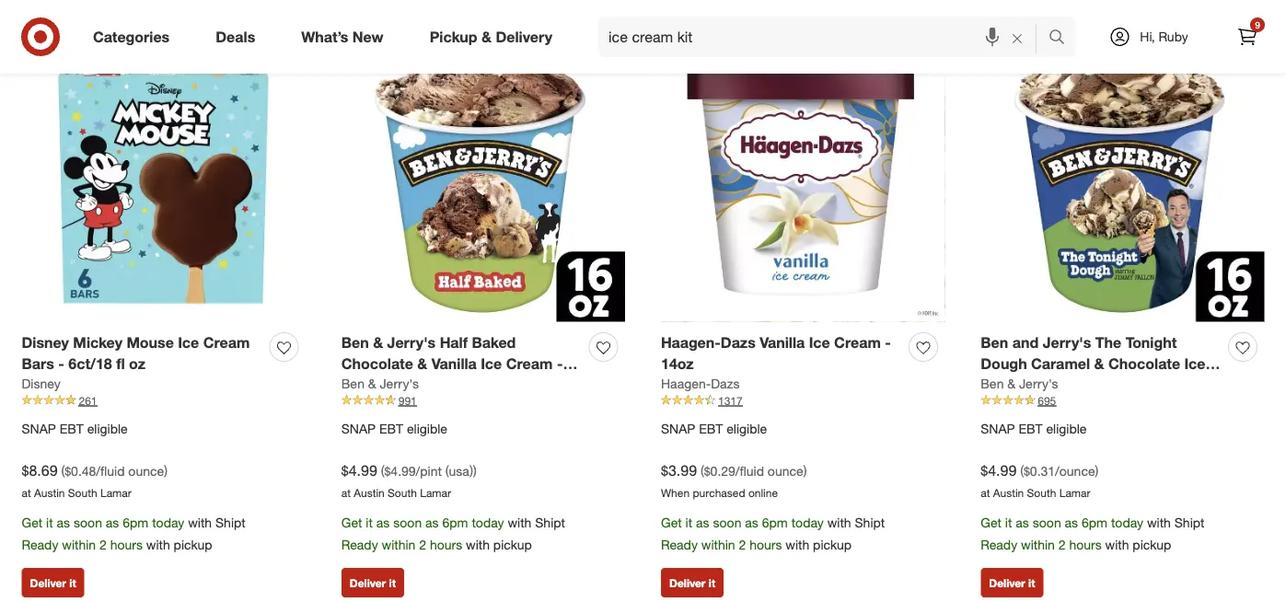 Task type: vqa. For each thing, say whether or not it's contained in the screenshot.


Task type: locate. For each thing, give the bounding box(es) containing it.
today for disney mickey mouse ice cream bars - 6ct/18 fl oz
[[152, 514, 185, 530]]

deliver it for ben and jerry's the tonight dough caramel & chocolate ice cream - 16oz
[[989, 576, 1036, 590]]

1 get it as soon as 6pm today with shipt ready within 2 hours with pickup from the left
[[22, 514, 246, 553]]

1 ( from the left
[[61, 463, 65, 479]]

dazs inside "haagen-dazs vanilla ice cream - 14oz"
[[721, 334, 756, 352]]

get it as soon as 6pm today with shipt ready within 2 hours with pickup down online
[[661, 514, 885, 553]]

cream down the dough
[[981, 376, 1028, 394]]

disney down bars
[[22, 375, 61, 392]]

snap up $4.99 ( $4.99 /pint (usa) ) at austin south lamar
[[341, 421, 376, 437]]

eligible down 695
[[1047, 421, 1087, 437]]

hours down online
[[750, 536, 782, 553]]

1 today from the left
[[152, 514, 185, 530]]

2 austin from the left
[[354, 486, 385, 500]]

south inside $4.99 ( $0.31 /ounce ) at austin south lamar
[[1027, 486, 1057, 500]]

ben & jerry's half baked chocolate & vanilla ice cream - 16oz image
[[341, 38, 625, 322], [341, 38, 625, 322]]

haagen-dazs vanilla ice cream - 14oz image
[[661, 38, 945, 322], [661, 38, 945, 322]]

haagen-dazs vanilla ice cream - 14oz
[[661, 334, 891, 373]]

at inside $8.69 ( $0.48 /fluid ounce ) at austin south lamar
[[22, 486, 31, 500]]

0 horizontal spatial ben & jerry's
[[341, 375, 419, 392]]

south down $0.48
[[68, 486, 97, 500]]

2 6pm from the left
[[443, 514, 468, 530]]

jerry's up 'caramel'
[[1043, 334, 1092, 352]]

2 ( from the left
[[381, 463, 384, 479]]

) inside $4.99 ( $4.99 /pint (usa) ) at austin south lamar
[[473, 463, 477, 479]]

1 horizontal spatial $4.99
[[384, 463, 416, 479]]

1 lamar from the left
[[100, 486, 131, 500]]

ben & jerry's
[[341, 375, 419, 392], [981, 375, 1059, 392]]

ebt down 261
[[60, 421, 84, 437]]

deliver for haagen-dazs vanilla ice cream - 14oz
[[670, 576, 706, 590]]

ounce up online
[[768, 463, 804, 479]]

ben
[[341, 334, 369, 352], [981, 334, 1009, 352], [341, 375, 365, 392], [981, 375, 1004, 392]]

south
[[68, 486, 97, 500], [388, 486, 417, 500], [1027, 486, 1057, 500]]

eligible down 261
[[87, 421, 128, 437]]

eligible for &
[[407, 421, 448, 437]]

2 ready from the left
[[341, 536, 378, 553]]

chocolate down "tonight"
[[1109, 355, 1181, 373]]

2 horizontal spatial lamar
[[1060, 486, 1091, 500]]

3 ready from the left
[[661, 536, 698, 553]]

soon down $4.99 ( $4.99 /pint (usa) ) at austin south lamar
[[393, 514, 422, 530]]

snap ebt eligible
[[22, 421, 128, 437], [341, 421, 448, 437], [661, 421, 767, 437], [981, 421, 1087, 437]]

at for $4.99
[[341, 486, 351, 500]]

) right $0.31
[[1096, 463, 1099, 479]]

haagen- for haagen-dazs
[[661, 375, 711, 392]]

ounce for $3.99
[[768, 463, 804, 479]]

ben and jerry's the tonight dough caramel & chocolate ice cream - 16oz
[[981, 334, 1206, 394]]

4 soon from the left
[[1033, 514, 1062, 530]]

dazs
[[721, 334, 756, 352], [711, 375, 740, 392]]

south down $0.31
[[1027, 486, 1057, 500]]

get down $4.99 ( $4.99 /pint (usa) ) at austin south lamar
[[341, 514, 362, 530]]

$4.99 left (usa)
[[384, 463, 416, 479]]

1 haagen- from the top
[[661, 334, 721, 352]]

haagen-dazs link
[[661, 375, 740, 393]]

3 shipt from the left
[[855, 514, 885, 530]]

) inside $3.99 ( $0.29 /fluid ounce ) when purchased online
[[804, 463, 807, 479]]

1 ounce from the left
[[128, 463, 164, 479]]

2 within from the left
[[382, 536, 416, 553]]

2 horizontal spatial $4.99
[[981, 462, 1017, 480]]

get it as soon as 6pm today with shipt ready within 2 hours with pickup down $8.69 ( $0.48 /fluid ounce ) at austin south lamar on the left bottom of page
[[22, 514, 246, 553]]

ben & jerry's half baked chocolate & vanilla ice cream - 16oz link
[[341, 332, 582, 394]]

2 horizontal spatial austin
[[994, 486, 1024, 500]]

lamar inside $4.99 ( $4.99 /pint (usa) ) at austin south lamar
[[420, 486, 451, 500]]

cream right mouse
[[203, 334, 250, 352]]

( for disney mickey mouse ice cream bars - 6ct/18 fl oz
[[61, 463, 65, 479]]

3 at from the left
[[981, 486, 991, 500]]

snap up $3.99
[[661, 421, 696, 437]]

1 snap from the left
[[22, 421, 56, 437]]

991 link
[[341, 393, 625, 409]]

3 ) from the left
[[804, 463, 807, 479]]

austin inside $4.99 ( $4.99 /pint (usa) ) at austin south lamar
[[354, 486, 385, 500]]

ben & jerry's link
[[341, 375, 419, 393], [981, 375, 1059, 393]]

snap ebt eligible down 991
[[341, 421, 448, 437]]

eligible down the 1317
[[727, 421, 767, 437]]

2 16oz from the left
[[1042, 376, 1075, 394]]

1 horizontal spatial austin
[[354, 486, 385, 500]]

3 today from the left
[[792, 514, 824, 530]]

) right /pint
[[473, 463, 477, 479]]

categories
[[93, 28, 170, 46]]

1 horizontal spatial 16oz
[[1042, 376, 1075, 394]]

1 deliver it button from the left
[[22, 568, 84, 598]]

2 soon from the left
[[393, 514, 422, 530]]

2 get it as soon as 6pm today with shipt ready within 2 hours with pickup from the left
[[341, 514, 565, 553]]

/fluid inside $8.69 ( $0.48 /fluid ounce ) at austin south lamar
[[96, 463, 125, 479]]

3 soon from the left
[[713, 514, 742, 530]]

1 2 from the left
[[99, 536, 107, 553]]

1 ben & jerry's from the left
[[341, 375, 419, 392]]

( inside $4.99 ( $4.99 /pint (usa) ) at austin south lamar
[[381, 463, 384, 479]]

ready down $4.99 ( $4.99 /pint (usa) ) at austin south lamar
[[341, 536, 378, 553]]

2 haagen- from the top
[[661, 375, 711, 392]]

1 eligible from the left
[[87, 421, 128, 437]]

3 ( from the left
[[701, 463, 704, 479]]

get it as soon as 6pm today with shipt ready within 2 hours with pickup
[[22, 514, 246, 553], [341, 514, 565, 553], [661, 514, 885, 553], [981, 514, 1205, 553]]

jerry's inside ben & jerry's half baked chocolate & vanilla ice cream - 16oz
[[387, 334, 436, 352]]

soon for caramel
[[1033, 514, 1062, 530]]

3 pickup from the left
[[813, 536, 852, 553]]

( inside $4.99 ( $0.31 /ounce ) at austin south lamar
[[1021, 463, 1024, 479]]

vanilla down half
[[432, 355, 477, 373]]

pickup for ben and jerry's the tonight dough caramel & chocolate ice cream - 16oz
[[1133, 536, 1172, 553]]

3 as from the left
[[376, 514, 390, 530]]

/pint
[[416, 463, 442, 479]]

- inside disney mickey mouse ice cream bars - 6ct/18 fl oz
[[58, 355, 64, 373]]

0 vertical spatial disney
[[22, 334, 69, 352]]

2 lamar from the left
[[420, 486, 451, 500]]

1 16oz from the left
[[341, 376, 374, 394]]

( left /ounce at the right bottom of page
[[1021, 463, 1024, 479]]

) down 1317 link
[[804, 463, 807, 479]]

at
[[22, 486, 31, 500], [341, 486, 351, 500], [981, 486, 991, 500]]

) down 261 link
[[164, 463, 168, 479]]

2 eligible from the left
[[407, 421, 448, 437]]

(
[[61, 463, 65, 479], [381, 463, 384, 479], [701, 463, 704, 479], [1021, 463, 1024, 479]]

ice inside ben and jerry's the tonight dough caramel & chocolate ice cream - 16oz
[[1185, 355, 1206, 373]]

3 deliver it button from the left
[[661, 568, 724, 598]]

jerry's up 991
[[380, 375, 419, 392]]

cream inside ben & jerry's half baked chocolate & vanilla ice cream - 16oz
[[506, 355, 553, 373]]

4 shipt from the left
[[1175, 514, 1205, 530]]

& inside ben and jerry's the tonight dough caramel & chocolate ice cream - 16oz
[[1095, 355, 1105, 373]]

/fluid up online
[[736, 463, 764, 479]]

1 austin from the left
[[34, 486, 65, 500]]

1 chocolate from the left
[[341, 355, 413, 373]]

soon down purchased
[[713, 514, 742, 530]]

0 horizontal spatial lamar
[[100, 486, 131, 500]]

6pm for caramel
[[1082, 514, 1108, 530]]

2 for 14oz
[[739, 536, 746, 553]]

snap ebt eligible down 261
[[22, 421, 128, 437]]

deliver for disney mickey mouse ice cream bars - 6ct/18 fl oz
[[30, 576, 66, 590]]

within down $8.69 ( $0.48 /fluid ounce ) at austin south lamar on the left bottom of page
[[62, 536, 96, 553]]

- inside ben and jerry's the tonight dough caramel & chocolate ice cream - 16oz
[[1032, 376, 1038, 394]]

6pm down (usa)
[[443, 514, 468, 530]]

( right $3.99
[[701, 463, 704, 479]]

eligible
[[87, 421, 128, 437], [407, 421, 448, 437], [727, 421, 767, 437], [1047, 421, 1087, 437]]

2 snap ebt eligible from the left
[[341, 421, 448, 437]]

2 horizontal spatial at
[[981, 486, 991, 500]]

ready down when
[[661, 536, 698, 553]]

soon for -
[[74, 514, 102, 530]]

austin
[[34, 486, 65, 500], [354, 486, 385, 500], [994, 486, 1024, 500]]

with
[[188, 514, 212, 530], [508, 514, 532, 530], [828, 514, 852, 530], [1148, 514, 1171, 530], [146, 536, 170, 553], [466, 536, 490, 553], [786, 536, 810, 553], [1106, 536, 1130, 553]]

1 horizontal spatial ounce
[[768, 463, 804, 479]]

0 horizontal spatial /fluid
[[96, 463, 125, 479]]

$4.99 left /pint
[[341, 462, 377, 480]]

get
[[22, 514, 43, 530], [341, 514, 362, 530], [661, 514, 682, 530], [981, 514, 1002, 530]]

14oz
[[661, 355, 694, 373]]

1 horizontal spatial /fluid
[[736, 463, 764, 479]]

3 south from the left
[[1027, 486, 1057, 500]]

0 horizontal spatial $4.99
[[341, 462, 377, 480]]

snap down the dough
[[981, 421, 1016, 437]]

disney
[[22, 334, 69, 352], [22, 375, 61, 392]]

ben and jerry's the tonight dough caramel & chocolate ice cream - 16oz image
[[981, 38, 1265, 322], [981, 38, 1265, 322]]

cream
[[203, 334, 250, 352], [835, 334, 881, 352], [506, 355, 553, 373], [981, 376, 1028, 394]]

eligible for 14oz
[[727, 421, 767, 437]]

1 ready from the left
[[22, 536, 58, 553]]

6pm for 14oz
[[762, 514, 788, 530]]

haagen- inside haagen-dazs link
[[661, 375, 711, 392]]

4 ) from the left
[[1096, 463, 1099, 479]]

within down $4.99 ( $4.99 /pint (usa) ) at austin south lamar
[[382, 536, 416, 553]]

1 vertical spatial dazs
[[711, 375, 740, 392]]

1 horizontal spatial chocolate
[[1109, 355, 1181, 373]]

within
[[62, 536, 96, 553], [382, 536, 416, 553], [702, 536, 736, 553], [1021, 536, 1055, 553]]

1 disney from the top
[[22, 334, 69, 352]]

3 snap from the left
[[661, 421, 696, 437]]

2 down purchased
[[739, 536, 746, 553]]

/fluid inside $3.99 ( $0.29 /fluid ounce ) when purchased online
[[736, 463, 764, 479]]

/fluid right '$8.69' at the bottom left
[[96, 463, 125, 479]]

eligible for caramel
[[1047, 421, 1087, 437]]

2 south from the left
[[388, 486, 417, 500]]

lamar for $4.99
[[420, 486, 451, 500]]

3 deliver it from the left
[[670, 576, 716, 590]]

$4.99 inside $4.99 ( $0.31 /ounce ) at austin south lamar
[[981, 462, 1017, 480]]

chocolate
[[341, 355, 413, 373], [1109, 355, 1181, 373]]

16oz down 'caramel'
[[1042, 376, 1075, 394]]

dazs up the 1317
[[711, 375, 740, 392]]

-
[[885, 334, 891, 352], [58, 355, 64, 373], [557, 355, 563, 373], [1032, 376, 1038, 394]]

1 horizontal spatial vanilla
[[760, 334, 805, 352]]

2 snap from the left
[[341, 421, 376, 437]]

( inside $3.99 ( $0.29 /fluid ounce ) when purchased online
[[701, 463, 704, 479]]

2 /fluid from the left
[[736, 463, 764, 479]]

lamar
[[100, 486, 131, 500], [420, 486, 451, 500], [1060, 486, 1091, 500]]

hours for 14oz
[[750, 536, 782, 553]]

695
[[1038, 394, 1057, 408]]

6pm down online
[[762, 514, 788, 530]]

pickup
[[174, 536, 212, 553], [494, 536, 532, 553], [813, 536, 852, 553], [1133, 536, 1172, 553]]

ounce
[[128, 463, 164, 479], [768, 463, 804, 479]]

search button
[[1041, 17, 1085, 61]]

2 down $4.99 ( $4.99 /pint (usa) ) at austin south lamar
[[419, 536, 426, 553]]

snap for ben and jerry's the tonight dough caramel & chocolate ice cream - 16oz
[[981, 421, 1016, 437]]

0 horizontal spatial at
[[22, 486, 31, 500]]

4 ready from the left
[[981, 536, 1018, 553]]

lamar inside $8.69 ( $0.48 /fluid ounce ) at austin south lamar
[[100, 486, 131, 500]]

0 horizontal spatial 16oz
[[341, 376, 374, 394]]

1 south from the left
[[68, 486, 97, 500]]

) for $3.99
[[804, 463, 807, 479]]

disney link
[[22, 375, 61, 393]]

6pm down $8.69 ( $0.48 /fluid ounce ) at austin south lamar on the left bottom of page
[[123, 514, 149, 530]]

2 get from the left
[[341, 514, 362, 530]]

get it as soon as 6pm today with shipt ready within 2 hours with pickup down /ounce at the right bottom of page
[[981, 514, 1205, 553]]

shipt for ben and jerry's the tonight dough caramel & chocolate ice cream - 16oz
[[1175, 514, 1205, 530]]

1 vertical spatial disney
[[22, 375, 61, 392]]

1 ) from the left
[[164, 463, 168, 479]]

ounce inside $3.99 ( $0.29 /fluid ounce ) when purchased online
[[768, 463, 804, 479]]

pickup for haagen-dazs vanilla ice cream - 14oz
[[813, 536, 852, 553]]

$0.29
[[704, 463, 736, 479]]

haagen- for haagen-dazs vanilla ice cream - 14oz
[[661, 334, 721, 352]]

hours
[[110, 536, 143, 553], [430, 536, 463, 553], [750, 536, 782, 553], [1070, 536, 1102, 553]]

) inside $4.99 ( $0.31 /ounce ) at austin south lamar
[[1096, 463, 1099, 479]]

1 /fluid from the left
[[96, 463, 125, 479]]

2 down $4.99 ( $0.31 /ounce ) at austin south lamar
[[1059, 536, 1066, 553]]

3 hours from the left
[[750, 536, 782, 553]]

( left /pint
[[381, 463, 384, 479]]

3 eligible from the left
[[727, 421, 767, 437]]

soon down $4.99 ( $0.31 /ounce ) at austin south lamar
[[1033, 514, 1062, 530]]

chocolate inside ben and jerry's the tonight dough caramel & chocolate ice cream - 16oz
[[1109, 355, 1181, 373]]

3 snap ebt eligible from the left
[[661, 421, 767, 437]]

1 vertical spatial haagen-
[[661, 375, 711, 392]]

online
[[749, 486, 778, 500]]

3 deliver from the left
[[670, 576, 706, 590]]

16oz
[[341, 376, 374, 394], [1042, 376, 1075, 394]]

2 horizontal spatial south
[[1027, 486, 1057, 500]]

2 chocolate from the left
[[1109, 355, 1181, 373]]

2 ounce from the left
[[768, 463, 804, 479]]

ice
[[178, 334, 199, 352], [809, 334, 830, 352], [481, 355, 502, 373], [1185, 355, 1206, 373]]

2 disney from the top
[[22, 375, 61, 392]]

haagen- down 14oz
[[661, 375, 711, 392]]

hours down $8.69 ( $0.48 /fluid ounce ) at austin south lamar on the left bottom of page
[[110, 536, 143, 553]]

2 shipt from the left
[[535, 514, 565, 530]]

cream inside ben and jerry's the tonight dough caramel & chocolate ice cream - 16oz
[[981, 376, 1028, 394]]

1 snap ebt eligible from the left
[[22, 421, 128, 437]]

within for haagen-dazs vanilla ice cream - 14oz
[[702, 536, 736, 553]]

what's new
[[301, 28, 384, 46]]

jerry's inside ben and jerry's the tonight dough caramel & chocolate ice cream - 16oz
[[1043, 334, 1092, 352]]

1 at from the left
[[22, 486, 31, 500]]

ounce inside $8.69 ( $0.48 /fluid ounce ) at austin south lamar
[[128, 463, 164, 479]]

6pm down /ounce at the right bottom of page
[[1082, 514, 1108, 530]]

snap for disney mickey mouse ice cream bars - 6ct/18 fl oz
[[22, 421, 56, 437]]

4 6pm from the left
[[1082, 514, 1108, 530]]

ebt down the 1317
[[699, 421, 723, 437]]

snap ebt eligible for caramel
[[981, 421, 1087, 437]]

ounce right $0.48
[[128, 463, 164, 479]]

haagen-
[[661, 334, 721, 352], [661, 375, 711, 392]]

1 deliver it from the left
[[30, 576, 76, 590]]

vanilla up 1317 link
[[760, 334, 805, 352]]

0 vertical spatial haagen-
[[661, 334, 721, 352]]

16oz left 991
[[341, 376, 374, 394]]

3 get it as soon as 6pm today with shipt ready within 2 hours with pickup from the left
[[661, 514, 885, 553]]

eligible for -
[[87, 421, 128, 437]]

ben & jerry's up 991
[[341, 375, 419, 392]]

vanilla
[[760, 334, 805, 352], [432, 355, 477, 373]]

1 soon from the left
[[74, 514, 102, 530]]

dazs up haagen-dazs
[[721, 334, 756, 352]]

mouse
[[127, 334, 174, 352]]

0 horizontal spatial austin
[[34, 486, 65, 500]]

snap ebt eligible down the 1317
[[661, 421, 767, 437]]

chocolate inside ben & jerry's half baked chocolate & vanilla ice cream - 16oz
[[341, 355, 413, 373]]

1 horizontal spatial ben & jerry's link
[[981, 375, 1059, 393]]

fl
[[116, 355, 125, 373]]

&
[[482, 28, 492, 46], [373, 334, 383, 352], [418, 355, 428, 373], [1095, 355, 1105, 373], [368, 375, 376, 392], [1008, 375, 1016, 392]]

within for disney mickey mouse ice cream bars - 6ct/18 fl oz
[[62, 536, 96, 553]]

4 ( from the left
[[1021, 463, 1024, 479]]

0 vertical spatial dazs
[[721, 334, 756, 352]]

jerry's up 695
[[1020, 375, 1059, 392]]

0 horizontal spatial south
[[68, 486, 97, 500]]

get it as soon as 6pm today with shipt ready within 2 hours with pickup down (usa)
[[341, 514, 565, 553]]

mickey
[[73, 334, 122, 352]]

1 horizontal spatial south
[[388, 486, 417, 500]]

2 ben & jerry's from the left
[[981, 375, 1059, 392]]

eligible down 991
[[407, 421, 448, 437]]

disney for disney mickey mouse ice cream bars - 6ct/18 fl oz
[[22, 334, 69, 352]]

bars
[[22, 355, 54, 373]]

ready down '$8.69' at the bottom left
[[22, 536, 58, 553]]

ebt
[[60, 421, 84, 437], [379, 421, 403, 437], [699, 421, 723, 437], [1019, 421, 1043, 437]]

4 hours from the left
[[1070, 536, 1102, 553]]

ebt down 695
[[1019, 421, 1043, 437]]

hours for -
[[110, 536, 143, 553]]

soon for &
[[393, 514, 422, 530]]

jerry's for the ben and jerry's the tonight dough caramel & chocolate ice cream - 16oz link
[[1043, 334, 1092, 352]]

0 horizontal spatial vanilla
[[432, 355, 477, 373]]

/fluid for $8.69
[[96, 463, 125, 479]]

1 horizontal spatial lamar
[[420, 486, 451, 500]]

16oz inside ben and jerry's the tonight dough caramel & chocolate ice cream - 16oz
[[1042, 376, 1075, 394]]

( inside $8.69 ( $0.48 /fluid ounce ) at austin south lamar
[[61, 463, 65, 479]]

pickup for disney mickey mouse ice cream bars - 6ct/18 fl oz
[[174, 536, 212, 553]]

deliver it for haagen-dazs vanilla ice cream - 14oz
[[670, 576, 716, 590]]

deliver
[[30, 576, 66, 590], [350, 576, 386, 590], [670, 576, 706, 590], [989, 576, 1026, 590]]

ice right mouse
[[178, 334, 199, 352]]

the
[[1096, 334, 1122, 352]]

within down purchased
[[702, 536, 736, 553]]

south down /pint
[[388, 486, 417, 500]]

What can we help you find? suggestions appear below search field
[[598, 17, 1054, 57]]

1 pickup from the left
[[174, 536, 212, 553]]

3 austin from the left
[[994, 486, 1024, 500]]

chocolate up 991
[[341, 355, 413, 373]]

2 for &
[[419, 536, 426, 553]]

snap ebt eligible down 695
[[981, 421, 1087, 437]]

at inside $4.99 ( $4.99 /pint (usa) ) at austin south lamar
[[341, 486, 351, 500]]

and
[[1013, 334, 1039, 352]]

1317 link
[[661, 393, 945, 409]]

ben & jerry's for -
[[981, 375, 1059, 392]]

( right '$8.69' at the bottom left
[[61, 463, 65, 479]]

haagen-dazs
[[661, 375, 740, 392]]

2 ben & jerry's link from the left
[[981, 375, 1059, 393]]

haagen- up 14oz
[[661, 334, 721, 352]]

0 horizontal spatial ben & jerry's link
[[341, 375, 419, 393]]

ben & jerry's link for 16oz
[[341, 375, 419, 393]]

get down '$8.69' at the bottom left
[[22, 514, 43, 530]]

/fluid for $3.99
[[736, 463, 764, 479]]

1 within from the left
[[62, 536, 96, 553]]

4 deliver it button from the left
[[981, 568, 1044, 598]]

ben & jerry's link up 991
[[341, 375, 419, 393]]

soon down $8.69 ( $0.48 /fluid ounce ) at austin south lamar on the left bottom of page
[[74, 514, 102, 530]]

2 pickup from the left
[[494, 536, 532, 553]]

soon for 14oz
[[713, 514, 742, 530]]

0 horizontal spatial chocolate
[[341, 355, 413, 373]]

jerry's left half
[[387, 334, 436, 352]]

ready
[[22, 536, 58, 553], [341, 536, 378, 553], [661, 536, 698, 553], [981, 536, 1018, 553]]

3 within from the left
[[702, 536, 736, 553]]

south inside $8.69 ( $0.48 /fluid ounce ) at austin south lamar
[[68, 486, 97, 500]]

get for ben and jerry's the tonight dough caramel & chocolate ice cream - 16oz
[[981, 514, 1002, 530]]

2 hours from the left
[[430, 536, 463, 553]]

within down $4.99 ( $0.31 /ounce ) at austin south lamar
[[1021, 536, 1055, 553]]

cream down the baked
[[506, 355, 553, 373]]

1 ben & jerry's link from the left
[[341, 375, 419, 393]]

$8.69 ( $0.48 /fluid ounce ) at austin south lamar
[[22, 462, 168, 500]]

get for ben & jerry's half baked chocolate & vanilla ice cream - 16oz
[[341, 514, 362, 530]]

soon
[[74, 514, 102, 530], [393, 514, 422, 530], [713, 514, 742, 530], [1033, 514, 1062, 530]]

3 lamar from the left
[[1060, 486, 1091, 500]]

hours down $4.99 ( $4.99 /pint (usa) ) at austin south lamar
[[430, 536, 463, 553]]

3 2 from the left
[[739, 536, 746, 553]]

ready for disney mickey mouse ice cream bars - 6ct/18 fl oz
[[22, 536, 58, 553]]

disney for disney
[[22, 375, 61, 392]]

deliver it button for ben and jerry's the tonight dough caramel & chocolate ice cream - 16oz
[[981, 568, 1044, 598]]

deals link
[[200, 17, 278, 57]]

1 horizontal spatial at
[[341, 486, 351, 500]]

4 deliver it from the left
[[989, 576, 1036, 590]]

6pm
[[123, 514, 149, 530], [443, 514, 468, 530], [762, 514, 788, 530], [1082, 514, 1108, 530]]

ready for ben & jerry's half baked chocolate & vanilla ice cream - 16oz
[[341, 536, 378, 553]]

it
[[46, 514, 53, 530], [366, 514, 373, 530], [686, 514, 693, 530], [1006, 514, 1013, 530], [69, 576, 76, 590], [389, 576, 396, 590], [709, 576, 716, 590], [1029, 576, 1036, 590]]

get down when
[[661, 514, 682, 530]]

ice up 1317 link
[[809, 334, 830, 352]]

south inside $4.99 ( $4.99 /pint (usa) ) at austin south lamar
[[388, 486, 417, 500]]

1 ebt from the left
[[60, 421, 84, 437]]

within for ben & jerry's half baked chocolate & vanilla ice cream - 16oz
[[382, 536, 416, 553]]

ice up 695 link
[[1185, 355, 1206, 373]]

austin inside $4.99 ( $0.31 /ounce ) at austin south lamar
[[994, 486, 1024, 500]]

0 vertical spatial vanilla
[[760, 334, 805, 352]]

austin inside $8.69 ( $0.48 /fluid ounce ) at austin south lamar
[[34, 486, 65, 500]]

ben & jerry's link down the dough
[[981, 375, 1059, 393]]

2 ) from the left
[[473, 463, 477, 479]]

get down $4.99 ( $0.31 /ounce ) at austin south lamar
[[981, 514, 1002, 530]]

2
[[99, 536, 107, 553], [419, 536, 426, 553], [739, 536, 746, 553], [1059, 536, 1066, 553]]

4 get it as soon as 6pm today with shipt ready within 2 hours with pickup from the left
[[981, 514, 1205, 553]]

3 6pm from the left
[[762, 514, 788, 530]]

2 today from the left
[[472, 514, 504, 530]]

/fluid
[[96, 463, 125, 479], [736, 463, 764, 479]]

3 get from the left
[[661, 514, 682, 530]]

1 shipt from the left
[[216, 514, 246, 530]]

4 eligible from the left
[[1047, 421, 1087, 437]]

ready down $4.99 ( $0.31 /ounce ) at austin south lamar
[[981, 536, 1018, 553]]

1 deliver from the left
[[30, 576, 66, 590]]

) inside $8.69 ( $0.48 /fluid ounce ) at austin south lamar
[[164, 463, 168, 479]]

$4.99 left $0.31
[[981, 462, 1017, 480]]

disney mickey mouse ice cream bars - 6ct/18 fl oz image
[[22, 38, 306, 322], [22, 38, 306, 322]]

snap up '$8.69' at the bottom left
[[22, 421, 56, 437]]

ounce for $8.69
[[128, 463, 164, 479]]

$4.99
[[341, 462, 377, 480], [981, 462, 1017, 480], [384, 463, 416, 479]]

cream up 1317 link
[[835, 334, 881, 352]]

when
[[661, 486, 690, 500]]

4 within from the left
[[1021, 536, 1055, 553]]

today
[[152, 514, 185, 530], [472, 514, 504, 530], [792, 514, 824, 530], [1112, 514, 1144, 530]]

get it as soon as 6pm today with shipt ready within 2 hours with pickup for caramel
[[981, 514, 1205, 553]]

0 horizontal spatial ounce
[[128, 463, 164, 479]]

disney inside disney mickey mouse ice cream bars - 6ct/18 fl oz
[[22, 334, 69, 352]]

ebt down 991
[[379, 421, 403, 437]]

as
[[57, 514, 70, 530], [106, 514, 119, 530], [376, 514, 390, 530], [426, 514, 439, 530], [696, 514, 710, 530], [745, 514, 759, 530], [1016, 514, 1030, 530], [1065, 514, 1079, 530]]

2 ebt from the left
[[379, 421, 403, 437]]

)
[[164, 463, 168, 479], [473, 463, 477, 479], [804, 463, 807, 479], [1096, 463, 1099, 479]]

disney up bars
[[22, 334, 69, 352]]

get for haagen-dazs vanilla ice cream - 14oz
[[661, 514, 682, 530]]

ben & jerry's down the dough
[[981, 375, 1059, 392]]

4 ebt from the left
[[1019, 421, 1043, 437]]

( for haagen-dazs vanilla ice cream - 14oz
[[701, 463, 704, 479]]

deliver it
[[30, 576, 76, 590], [350, 576, 396, 590], [670, 576, 716, 590], [989, 576, 1036, 590]]

cream inside disney mickey mouse ice cream bars - 6ct/18 fl oz
[[203, 334, 250, 352]]

jerry's
[[387, 334, 436, 352], [1043, 334, 1092, 352], [380, 375, 419, 392], [1020, 375, 1059, 392]]

ebt for caramel
[[1019, 421, 1043, 437]]

ready for ben and jerry's the tonight dough caramel & chocolate ice cream - 16oz
[[981, 536, 1018, 553]]

$8.69
[[22, 462, 58, 480]]

1 as from the left
[[57, 514, 70, 530]]

haagen- inside "haagen-dazs vanilla ice cream - 14oz"
[[661, 334, 721, 352]]

( for ben & jerry's half baked chocolate & vanilla ice cream - 16oz
[[381, 463, 384, 479]]

hours down /ounce at the right bottom of page
[[1070, 536, 1102, 553]]

ice down the baked
[[481, 355, 502, 373]]

4 get from the left
[[981, 514, 1002, 530]]

1 vertical spatial vanilla
[[432, 355, 477, 373]]

pickup for ben & jerry's half baked chocolate & vanilla ice cream - 16oz
[[494, 536, 532, 553]]

1 horizontal spatial ben & jerry's
[[981, 375, 1059, 392]]

2 down $8.69 ( $0.48 /fluid ounce ) at austin south lamar on the left bottom of page
[[99, 536, 107, 553]]



Task type: describe. For each thing, give the bounding box(es) containing it.
4 as from the left
[[426, 514, 439, 530]]

hours for caramel
[[1070, 536, 1102, 553]]

$0.31
[[1024, 463, 1056, 479]]

within for ben and jerry's the tonight dough caramel & chocolate ice cream - 16oz
[[1021, 536, 1055, 553]]

disney mickey mouse ice cream bars - 6ct/18 fl oz
[[22, 334, 250, 373]]

deliver it button for ben & jerry's half baked chocolate & vanilla ice cream - 16oz
[[341, 568, 404, 598]]

deliver for ben & jerry's half baked chocolate & vanilla ice cream - 16oz
[[350, 576, 386, 590]]

ice inside "haagen-dazs vanilla ice cream - 14oz"
[[809, 334, 830, 352]]

deliver for ben and jerry's the tonight dough caramel & chocolate ice cream - 16oz
[[989, 576, 1026, 590]]

hi,
[[1141, 29, 1156, 45]]

austin for $4.99
[[354, 486, 385, 500]]

snap ebt eligible for -
[[22, 421, 128, 437]]

2 for caramel
[[1059, 536, 1066, 553]]

ben inside ben and jerry's the tonight dough caramel & chocolate ice cream - 16oz
[[981, 334, 1009, 352]]

/ounce
[[1056, 463, 1096, 479]]

9
[[1256, 19, 1261, 30]]

5 as from the left
[[696, 514, 710, 530]]

shipt for ben & jerry's half baked chocolate & vanilla ice cream - 16oz
[[535, 514, 565, 530]]

vanilla inside ben & jerry's half baked chocolate & vanilla ice cream - 16oz
[[432, 355, 477, 373]]

ebt for 14oz
[[699, 421, 723, 437]]

ben & jerry's link for -
[[981, 375, 1059, 393]]

get for disney mickey mouse ice cream bars - 6ct/18 fl oz
[[22, 514, 43, 530]]

get it as soon as 6pm today with shipt ready within 2 hours with pickup for -
[[22, 514, 246, 553]]

ebt for &
[[379, 421, 403, 437]]

$0.48
[[65, 463, 96, 479]]

tonight
[[1126, 334, 1177, 352]]

snap for ben & jerry's half baked chocolate & vanilla ice cream - 16oz
[[341, 421, 376, 437]]

disney mickey mouse ice cream bars - 6ct/18 fl oz link
[[22, 332, 262, 375]]

purchased
[[693, 486, 746, 500]]

shipt for disney mickey mouse ice cream bars - 6ct/18 fl oz
[[216, 514, 246, 530]]

261 link
[[22, 393, 306, 409]]

oz
[[129, 355, 145, 373]]

jerry's for -'s ben & jerry's 'link'
[[1020, 375, 1059, 392]]

(usa)
[[446, 463, 473, 479]]

ice inside disney mickey mouse ice cream bars - 6ct/18 fl oz
[[178, 334, 199, 352]]

9 link
[[1228, 17, 1268, 57]]

2 as from the left
[[106, 514, 119, 530]]

pickup & delivery
[[430, 28, 553, 46]]

deals
[[216, 28, 255, 46]]

$4.99 for ben & jerry's half baked chocolate & vanilla ice cream - 16oz
[[341, 462, 377, 480]]

261
[[79, 394, 97, 408]]

deliver it for disney mickey mouse ice cream bars - 6ct/18 fl oz
[[30, 576, 76, 590]]

6 as from the left
[[745, 514, 759, 530]]

$4.99 ( $0.31 /ounce ) at austin south lamar
[[981, 462, 1099, 500]]

ben & jerry's half baked chocolate & vanilla ice cream - 16oz
[[341, 334, 563, 394]]

today for haagen-dazs vanilla ice cream - 14oz
[[792, 514, 824, 530]]

half
[[440, 334, 468, 352]]

jerry's for the ben & jerry's half baked chocolate & vanilla ice cream - 16oz "link"
[[387, 334, 436, 352]]

shipt for haagen-dazs vanilla ice cream - 14oz
[[855, 514, 885, 530]]

$3.99
[[661, 462, 697, 480]]

dazs for haagen-dazs vanilla ice cream - 14oz
[[721, 334, 756, 352]]

snap ebt eligible for 14oz
[[661, 421, 767, 437]]

at inside $4.99 ( $0.31 /ounce ) at austin south lamar
[[981, 486, 991, 500]]

austin for $8.69
[[34, 486, 65, 500]]

snap for haagen-dazs vanilla ice cream - 14oz
[[661, 421, 696, 437]]

cream inside "haagen-dazs vanilla ice cream - 14oz"
[[835, 334, 881, 352]]

ebt for -
[[60, 421, 84, 437]]

6pm for &
[[443, 514, 468, 530]]

2 for -
[[99, 536, 107, 553]]

991
[[399, 394, 417, 408]]

search
[[1041, 30, 1085, 47]]

16oz inside ben & jerry's half baked chocolate & vanilla ice cream - 16oz
[[341, 376, 374, 394]]

ben & jerry's for 16oz
[[341, 375, 419, 392]]

$4.99 for ben and jerry's the tonight dough caramel & chocolate ice cream - 16oz
[[981, 462, 1017, 480]]

ready for haagen-dazs vanilla ice cream - 14oz
[[661, 536, 698, 553]]

6pm for -
[[123, 514, 149, 530]]

ruby
[[1159, 29, 1189, 45]]

new
[[353, 28, 384, 46]]

at for $8.69
[[22, 486, 31, 500]]

baked
[[472, 334, 516, 352]]

get it as soon as 6pm today with shipt ready within 2 hours with pickup for 14oz
[[661, 514, 885, 553]]

ice inside ben & jerry's half baked chocolate & vanilla ice cream - 16oz
[[481, 355, 502, 373]]

6ct/18
[[68, 355, 112, 373]]

categories link
[[77, 17, 193, 57]]

deliver it for ben & jerry's half baked chocolate & vanilla ice cream - 16oz
[[350, 576, 396, 590]]

vanilla inside "haagen-dazs vanilla ice cream - 14oz"
[[760, 334, 805, 352]]

what's new link
[[286, 17, 407, 57]]

what's
[[301, 28, 349, 46]]

get it as soon as 6pm today with shipt ready within 2 hours with pickup for &
[[341, 514, 565, 553]]

today for ben & jerry's half baked chocolate & vanilla ice cream - 16oz
[[472, 514, 504, 530]]

pickup & delivery link
[[414, 17, 576, 57]]

) for $4.99
[[473, 463, 477, 479]]

695 link
[[981, 393, 1265, 409]]

pickup
[[430, 28, 478, 46]]

$4.99 ( $4.99 /pint (usa) ) at austin south lamar
[[341, 462, 477, 500]]

1317
[[718, 394, 743, 408]]

delivery
[[496, 28, 553, 46]]

today for ben and jerry's the tonight dough caramel & chocolate ice cream - 16oz
[[1112, 514, 1144, 530]]

deliver it button for disney mickey mouse ice cream bars - 6ct/18 fl oz
[[22, 568, 84, 598]]

dazs for haagen-dazs
[[711, 375, 740, 392]]

hi, ruby
[[1141, 29, 1189, 45]]

south for $8.69
[[68, 486, 97, 500]]

ben and jerry's the tonight dough caramel & chocolate ice cream - 16oz link
[[981, 332, 1222, 394]]

( for ben and jerry's the tonight dough caramel & chocolate ice cream - 16oz
[[1021, 463, 1024, 479]]

- inside ben & jerry's half baked chocolate & vanilla ice cream - 16oz
[[557, 355, 563, 373]]

jerry's for 16oz ben & jerry's 'link'
[[380, 375, 419, 392]]

dough
[[981, 355, 1028, 373]]

$3.99 ( $0.29 /fluid ounce ) when purchased online
[[661, 462, 807, 500]]

south for $4.99
[[388, 486, 417, 500]]

lamar inside $4.99 ( $0.31 /ounce ) at austin south lamar
[[1060, 486, 1091, 500]]

caramel
[[1032, 355, 1091, 373]]

hours for &
[[430, 536, 463, 553]]

snap ebt eligible for &
[[341, 421, 448, 437]]

haagen-dazs vanilla ice cream - 14oz link
[[661, 332, 902, 375]]

7 as from the left
[[1016, 514, 1030, 530]]

8 as from the left
[[1065, 514, 1079, 530]]

ben inside ben & jerry's half baked chocolate & vanilla ice cream - 16oz
[[341, 334, 369, 352]]

deliver it button for haagen-dazs vanilla ice cream - 14oz
[[661, 568, 724, 598]]

lamar for $8.69
[[100, 486, 131, 500]]

- inside "haagen-dazs vanilla ice cream - 14oz"
[[885, 334, 891, 352]]



